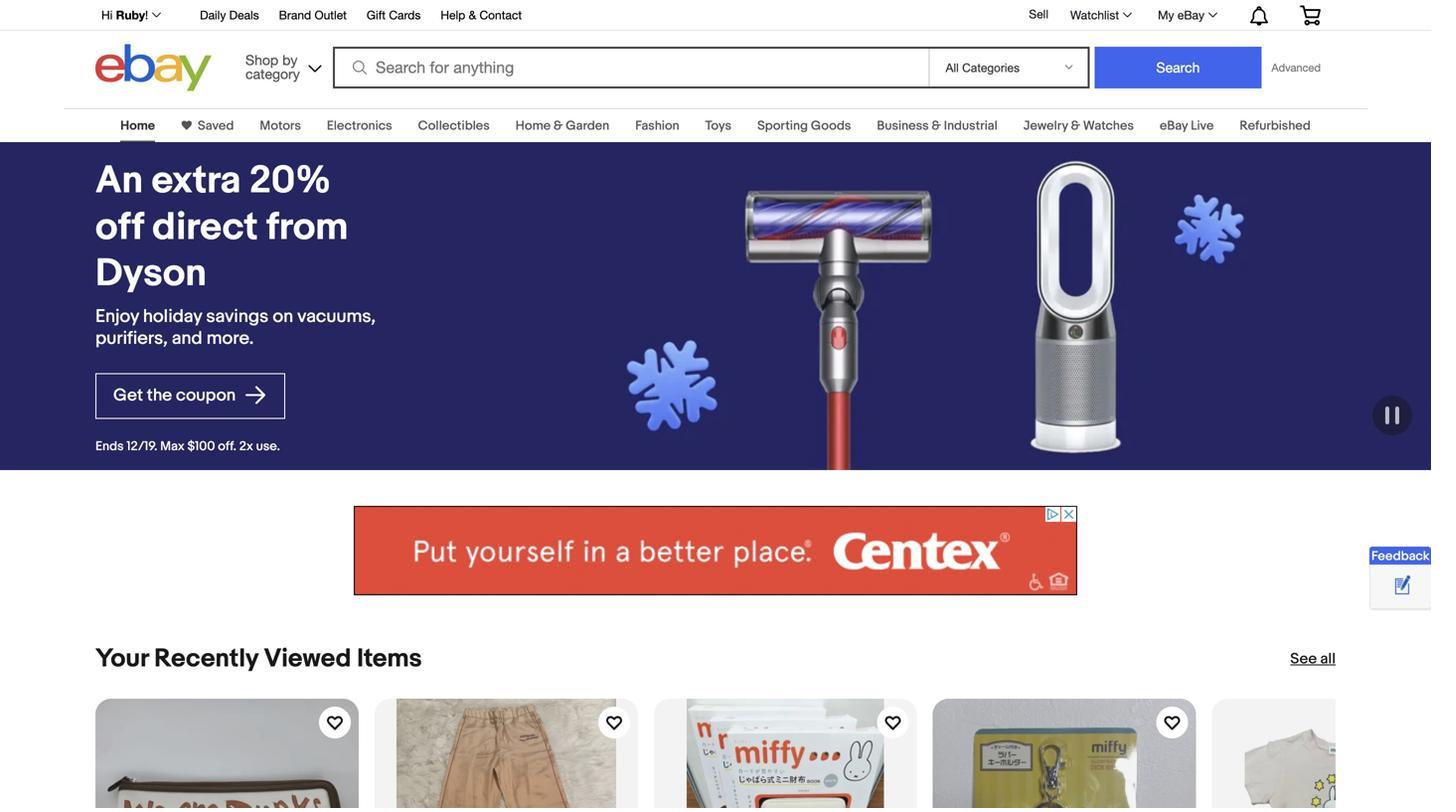 Task type: vqa. For each thing, say whether or not it's contained in the screenshot.
Home & Garden link
yes



Task type: locate. For each thing, give the bounding box(es) containing it.
& right jewelry at the top of page
[[1071, 118, 1080, 134]]

0 vertical spatial ebay
[[1178, 8, 1205, 22]]

home & garden link
[[516, 118, 609, 134]]

an extra 20% off direct from dyson enjoy holiday savings on vacuums, purifiers, and more.
[[95, 158, 376, 349]]

toys
[[705, 118, 732, 134]]

2 home from the left
[[516, 118, 551, 134]]

your recently viewed items link
[[95, 644, 422, 674]]

get the coupon link
[[95, 373, 285, 419]]

saved link
[[192, 118, 234, 134]]

home left garden
[[516, 118, 551, 134]]

garden
[[566, 118, 609, 134]]

!
[[145, 8, 148, 22]]

direct
[[152, 205, 258, 251]]

1 horizontal spatial home
[[516, 118, 551, 134]]

account navigation
[[90, 0, 1336, 31]]

help & contact link
[[441, 5, 522, 27]]

ebay inside "link"
[[1178, 8, 1205, 22]]

& inside 'account' navigation
[[469, 8, 476, 22]]

motors
[[260, 118, 301, 134]]

feedback
[[1372, 549, 1430, 564]]

& left garden
[[554, 118, 563, 134]]

deals
[[229, 8, 259, 22]]

live
[[1191, 118, 1214, 134]]

home up "an"
[[120, 118, 155, 134]]

advertisement region
[[354, 506, 1077, 595]]

ruby
[[116, 8, 145, 22]]

savings
[[206, 306, 269, 327]]

shop by category button
[[237, 44, 326, 87]]

1 vertical spatial ebay
[[1160, 118, 1188, 134]]

all
[[1320, 650, 1336, 668]]

toys link
[[705, 118, 732, 134]]

ebay inside an extra 20% off direct from dyson main content
[[1160, 118, 1188, 134]]

help & contact
[[441, 8, 522, 22]]

max
[[160, 439, 185, 454]]

& right business
[[932, 118, 941, 134]]

daily
[[200, 8, 226, 22]]

by
[[282, 52, 298, 68]]

jewelry & watches
[[1023, 118, 1134, 134]]

watchlist link
[[1059, 3, 1141, 27]]

use.
[[256, 439, 280, 454]]

business & industrial link
[[877, 118, 998, 134]]

my
[[1158, 8, 1174, 22]]

fashion
[[635, 118, 679, 134]]

sell
[[1029, 7, 1049, 21]]

0 horizontal spatial home
[[120, 118, 155, 134]]

& for home
[[554, 118, 563, 134]]

&
[[469, 8, 476, 22], [554, 118, 563, 134], [932, 118, 941, 134], [1071, 118, 1080, 134]]

ebay live link
[[1160, 118, 1214, 134]]

refurbished link
[[1240, 118, 1311, 134]]

viewed
[[264, 644, 351, 674]]

the
[[147, 385, 172, 406]]

my ebay link
[[1147, 3, 1226, 27]]

ebay
[[1178, 8, 1205, 22], [1160, 118, 1188, 134]]

ebay left live
[[1160, 118, 1188, 134]]

extra
[[152, 158, 241, 204]]

& for business
[[932, 118, 941, 134]]

home
[[120, 118, 155, 134], [516, 118, 551, 134]]

more.
[[206, 327, 254, 349]]

daily deals
[[200, 8, 259, 22]]

None submit
[[1095, 47, 1262, 88]]

1 home from the left
[[120, 118, 155, 134]]

business
[[877, 118, 929, 134]]

& right help on the top left
[[469, 8, 476, 22]]

ebay right my
[[1178, 8, 1205, 22]]

daily deals link
[[200, 5, 259, 27]]



Task type: describe. For each thing, give the bounding box(es) containing it.
get
[[113, 385, 143, 406]]

jewelry
[[1023, 118, 1068, 134]]

see all link
[[1290, 649, 1336, 669]]

contact
[[480, 8, 522, 22]]

brand outlet
[[279, 8, 347, 22]]

dyson
[[95, 251, 207, 297]]

ebay live
[[1160, 118, 1214, 134]]

hi ruby !
[[101, 8, 148, 22]]

gift
[[367, 8, 386, 22]]

fashion link
[[635, 118, 679, 134]]

none submit inside "shop by category" banner
[[1095, 47, 1262, 88]]

brand
[[279, 8, 311, 22]]

shop by category banner
[[90, 0, 1336, 96]]

holiday
[[143, 306, 202, 327]]

and
[[172, 327, 202, 349]]

items
[[357, 644, 422, 674]]

sporting goods link
[[757, 118, 851, 134]]

from
[[266, 205, 348, 251]]

collectibles
[[418, 118, 490, 134]]

advanced link
[[1262, 48, 1331, 87]]

industrial
[[944, 118, 998, 134]]

shop
[[245, 52, 278, 68]]

goods
[[811, 118, 851, 134]]

home for home & garden
[[516, 118, 551, 134]]

category
[[245, 66, 300, 82]]

hi
[[101, 8, 113, 22]]

$100
[[187, 439, 215, 454]]

12/19.
[[127, 439, 157, 454]]

ends
[[95, 439, 124, 454]]

collectibles link
[[418, 118, 490, 134]]

brand outlet link
[[279, 5, 347, 27]]

help
[[441, 8, 465, 22]]

my ebay
[[1158, 8, 1205, 22]]

home for home
[[120, 118, 155, 134]]

cards
[[389, 8, 421, 22]]

motors link
[[260, 118, 301, 134]]

enjoy
[[95, 306, 139, 327]]

gift cards link
[[367, 5, 421, 27]]

gift cards
[[367, 8, 421, 22]]

see all
[[1290, 650, 1336, 668]]

vacuums,
[[297, 306, 376, 327]]

electronics link
[[327, 118, 392, 134]]

electronics
[[327, 118, 392, 134]]

your recently viewed items
[[95, 644, 422, 674]]

on
[[273, 306, 293, 327]]

your
[[95, 644, 149, 674]]

& for jewelry
[[1071, 118, 1080, 134]]

home & garden
[[516, 118, 609, 134]]

outlet
[[315, 8, 347, 22]]

sell link
[[1020, 7, 1057, 21]]

sporting
[[757, 118, 808, 134]]

advanced
[[1272, 61, 1321, 74]]

get the coupon
[[113, 385, 239, 406]]

an
[[95, 158, 143, 204]]

shop by category
[[245, 52, 300, 82]]

business & industrial
[[877, 118, 998, 134]]

purifiers,
[[95, 327, 168, 349]]

watches
[[1083, 118, 1134, 134]]

your shopping cart image
[[1299, 5, 1322, 25]]

off
[[95, 205, 144, 251]]

coupon
[[176, 385, 236, 406]]

20%
[[249, 158, 331, 204]]

see
[[1290, 650, 1317, 668]]

refurbished
[[1240, 118, 1311, 134]]

an extra 20% off direct from dyson link
[[95, 158, 382, 298]]

an extra 20% off direct from dyson main content
[[0, 96, 1431, 808]]

jewelry & watches link
[[1023, 118, 1134, 134]]

off.
[[218, 439, 236, 454]]

saved
[[198, 118, 234, 134]]

ends 12/19. max $100 off. 2x use.
[[95, 439, 280, 454]]

sporting goods
[[757, 118, 851, 134]]

2x
[[239, 439, 253, 454]]

watchlist
[[1070, 8, 1119, 22]]

& for help
[[469, 8, 476, 22]]

Search for anything text field
[[336, 49, 925, 86]]



